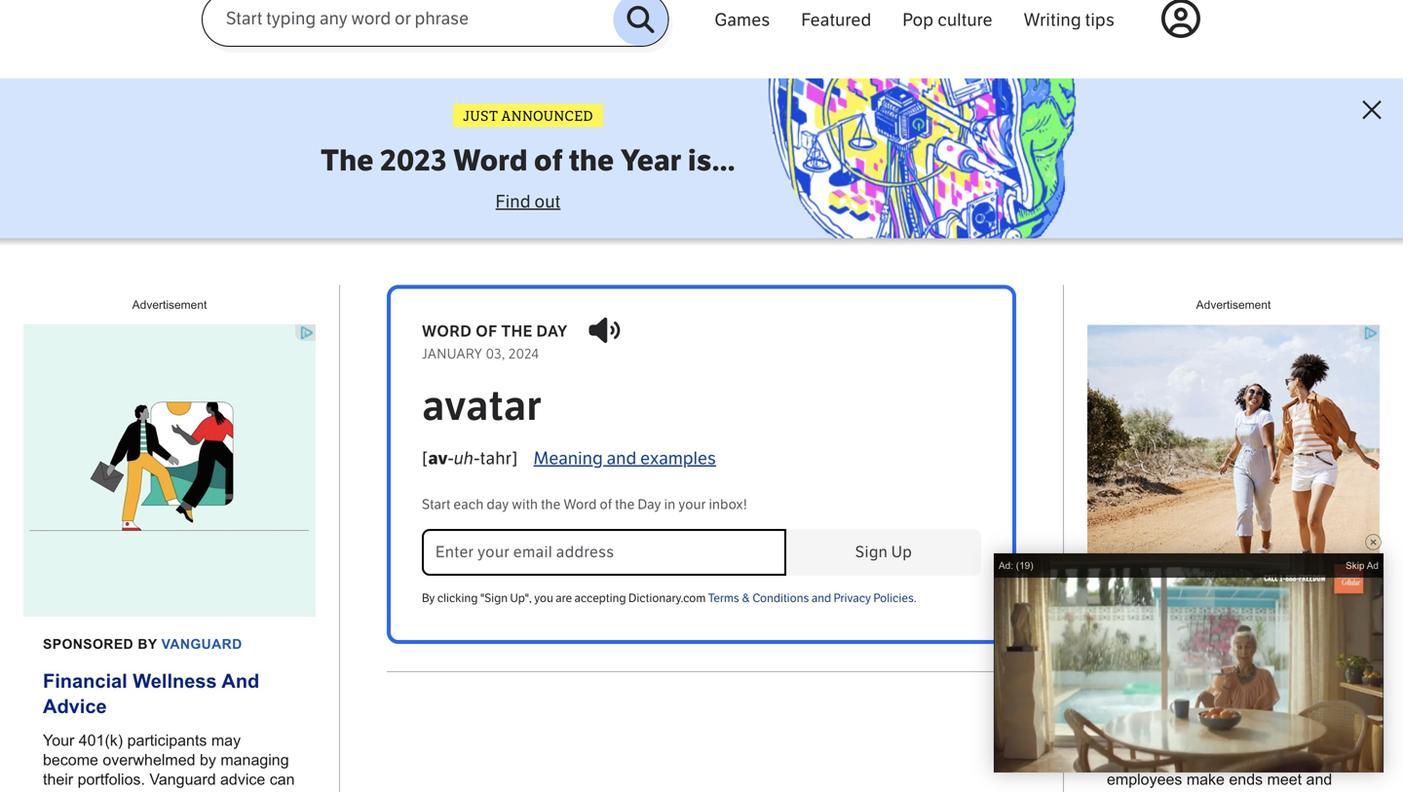 Task type: locate. For each thing, give the bounding box(es) containing it.
find out link
[[496, 191, 561, 212]]

financial up the how
[[1183, 732, 1245, 750]]

2 sponsored from the left
[[1107, 637, 1198, 652]]

starts
[[1287, 671, 1342, 692]]

1 vertical spatial help
[[43, 791, 72, 792]]

1 horizontal spatial help
[[1283, 752, 1313, 769]]

wellness inside financial wellness and advice
[[133, 671, 217, 692]]

1 - from the left
[[448, 449, 454, 469]]

see
[[1159, 752, 1187, 769]]

advertisement for and
[[132, 298, 207, 311]]

wellness up wellness
[[1197, 671, 1281, 692]]

advice up your
[[43, 696, 107, 717]]

vanguard up financial wellness starts here link
[[1226, 637, 1307, 652]]

1 horizontal spatial day
[[1149, 573, 1177, 591]]

financial up here
[[1107, 671, 1192, 692]]

1 horizontal spatial january
[[1107, 732, 1163, 750]]

0 horizontal spatial sponsored
[[43, 637, 134, 652]]

1 horizontal spatial wellness
[[1197, 671, 1281, 692]]

your
[[43, 732, 74, 750]]

0 horizontal spatial vanguard image
[[23, 325, 316, 617]]

2 sponsored by vanguard from the left
[[1107, 637, 1307, 652]]

can down 'managing'
[[270, 771, 295, 789]]

you up ends
[[1224, 752, 1249, 769]]

word up january 03, 2024
[[422, 322, 472, 341]]

wellness for and
[[133, 671, 217, 692]]

sponsored for financial wellness and advice
[[43, 637, 134, 652]]

vanguard up financial
[[149, 771, 216, 789]]

1 vertical spatial can
[[270, 771, 295, 789]]

0 horizontal spatial advice
[[43, 696, 107, 717]]

1 horizontal spatial sponsored
[[1107, 637, 1198, 652]]

0 horizontal spatial day
[[487, 497, 509, 513]]

0 horizontal spatial your
[[679, 497, 706, 513]]

advertisement
[[132, 298, 207, 311], [1197, 298, 1271, 311]]

1 horizontal spatial -
[[474, 449, 480, 469]]

1 vertical spatial day
[[487, 497, 509, 513]]

may
[[211, 732, 241, 750]]

0 horizontal spatial help
[[43, 791, 72, 792]]

vanguard image for starts
[[1088, 325, 1380, 617]]

&
[[742, 592, 750, 605]]

wellness inside financial wellness starts here
[[1197, 671, 1281, 692]]

1 vertical spatial day
[[1149, 573, 1177, 591]]

1 vertical spatial your
[[1317, 752, 1347, 769]]

1 horizontal spatial advice
[[220, 771, 265, 789]]

meaning
[[534, 449, 603, 469]]

the
[[569, 143, 614, 178], [501, 322, 533, 341], [541, 497, 561, 513], [615, 497, 635, 513], [1123, 573, 1144, 591]]

vanguard inside "your 401(k) participants may become overwhelmed by managing their portfolios. vanguard advice can help them achieve financial we"
[[149, 771, 216, 789]]

0 horizontal spatial by
[[138, 637, 157, 652]]

ad:
[[999, 560, 1014, 571]]

0 vertical spatial advice
[[43, 696, 107, 717]]

by for financial wellness starts here
[[1202, 637, 1222, 652]]

0 horizontal spatial day
[[638, 497, 661, 513]]

0 horizontal spatial january
[[422, 346, 483, 363]]

sponsored by vanguard for advice
[[43, 637, 242, 652]]

sign up button
[[787, 529, 981, 576]]

1 vanguard image from the left
[[23, 325, 316, 617]]

sponsored up here
[[1107, 637, 1198, 652]]

can down wellness
[[1254, 752, 1279, 769]]

financial inside financial wellness starts here
[[1107, 671, 1192, 692]]

of
[[534, 143, 563, 178], [476, 322, 498, 341], [600, 497, 612, 513], [1105, 573, 1118, 591]]

by
[[422, 592, 435, 605], [138, 637, 157, 652], [1202, 637, 1222, 652]]

participants
[[127, 732, 207, 750]]

your down 'starts'
[[1317, 752, 1347, 769]]

vanguard image
[[23, 325, 316, 617], [1088, 325, 1380, 617]]

employees
[[1107, 771, 1183, 789]]

0 vertical spatial can
[[1254, 752, 1279, 769]]

advice inside financial wellness and advice
[[43, 696, 107, 717]]

1 advertisement from the left
[[132, 298, 207, 311]]

enough
[[1144, 791, 1197, 792]]

0 horizontal spatial you
[[534, 592, 553, 605]]

0 horizontal spatial can
[[270, 771, 295, 789]]

0 horizontal spatial sponsored by vanguard
[[43, 637, 242, 652]]

your right 'in'
[[679, 497, 706, 513]]

0 vertical spatial your
[[679, 497, 706, 513]]

2 - from the left
[[474, 449, 480, 469]]

skip ad
[[1346, 560, 1379, 571]]

january 03, 2024
[[422, 346, 539, 363]]

sign up
[[856, 543, 913, 562]]

Enter your email address text field
[[422, 529, 787, 576]]

pop culture link
[[887, 0, 1008, 37]]

you inside january is financial wellness month. see how you can help your employees make ends meet and save enough for retirement.
[[1224, 752, 1249, 769]]

help down their
[[43, 791, 72, 792]]

games
[[715, 10, 770, 30]]

make
[[1187, 771, 1225, 789]]

✕ button
[[1351, 88, 1394, 131]]

sponsored by vanguard up financial wellness and advice
[[43, 637, 242, 652]]

start each day with the word of the day in your inbox!
[[422, 497, 748, 513]]

your inside january is financial wellness month. see how you can help your employees make ends meet and save enough for retirement.
[[1317, 752, 1347, 769]]

financial wellness starts here
[[1107, 671, 1342, 717]]

january up month.
[[1107, 732, 1163, 750]]

the 2023 word of the year is...
[[321, 143, 736, 178]]

terms
[[708, 592, 740, 605]]

1 horizontal spatial sponsored by vanguard
[[1107, 637, 1307, 652]]

day up the 2024
[[536, 322, 568, 341]]

are
[[556, 592, 572, 605]]

vanguard image for and
[[23, 325, 316, 617]]

financial wellness and advice
[[43, 671, 260, 717]]

and
[[607, 449, 637, 469], [812, 592, 831, 605], [222, 671, 260, 692], [1307, 771, 1333, 789]]

word of the day
[[422, 322, 568, 341]]

1 horizontal spatial your
[[1317, 752, 1347, 769]]

2 vanguard image from the left
[[1088, 325, 1380, 617]]

- right [
[[448, 449, 454, 469]]

sponsored up financial wellness and advice
[[43, 637, 134, 652]]

advice inside "your 401(k) participants may become overwhelmed by managing their portfolios. vanguard advice can help them achieve financial we"
[[220, 771, 265, 789]]

wellness
[[133, 671, 217, 692], [1197, 671, 1281, 692]]

wellness up participants
[[133, 671, 217, 692]]

1 vertical spatial advice
[[220, 771, 265, 789]]

january inside january is financial wellness month. see how you can help your employees make ends meet and save enough for retirement.
[[1107, 732, 1163, 750]]

1 sponsored from the left
[[43, 637, 134, 652]]

culture
[[938, 10, 993, 30]]

financial inside financial wellness and advice
[[43, 671, 127, 692]]

by left the clicking
[[422, 592, 435, 605]]

advice down 'managing'
[[220, 771, 265, 789]]

help inside "your 401(k) participants may become overwhelmed by managing their portfolios. vanguard advice can help them achieve financial we"
[[43, 791, 72, 792]]

find
[[496, 191, 531, 212]]

managing
[[221, 752, 289, 769]]

your 401(k) participants may become overwhelmed by managing their portfolios. vanguard advice can help them achieve financial we
[[43, 732, 295, 792]]

1 sponsored by vanguard from the left
[[43, 637, 242, 652]]

Start typing any word or phrase text field
[[203, 8, 613, 31]]

-
[[448, 449, 454, 469], [474, 449, 480, 469]]

january for january is financial wellness month. see how you can help your employees make ends meet and save enough for retirement.
[[1107, 732, 1163, 750]]

day left with
[[487, 497, 509, 513]]

inbox!
[[709, 497, 748, 513]]

january is financial wellness month. see how you can help your employees make ends meet and save enough for retirement.
[[1107, 732, 1347, 792]]

word right avatar: on the bottom of the page
[[1064, 573, 1101, 591]]

help
[[1283, 752, 1313, 769], [43, 791, 72, 792]]

dictionary.com
[[629, 592, 706, 605]]

of up january 03, 2024
[[476, 322, 498, 341]]

1 horizontal spatial you
[[1224, 752, 1249, 769]]

by up financial wellness and advice
[[138, 637, 157, 652]]

1 vertical spatial january
[[1107, 732, 1163, 750]]

writing tips
[[1024, 10, 1115, 30]]

2 advertisement from the left
[[1197, 298, 1271, 311]]

help up "meet"
[[1283, 752, 1313, 769]]

1 vertical spatial you
[[1224, 752, 1249, 769]]

start
[[422, 497, 451, 513]]

vanguard up financial wellness and advice link
[[161, 637, 242, 652]]

skip
[[1346, 560, 1365, 571]]

sponsored by vanguard up financial wellness starts here
[[1107, 637, 1307, 652]]

you left are
[[534, 592, 553, 605]]

retirement.
[[1223, 791, 1298, 792]]

pop culture
[[903, 10, 993, 30]]

day
[[638, 497, 661, 513], [1149, 573, 1177, 591]]

achieve
[[116, 791, 169, 792]]

your for help
[[1317, 752, 1347, 769]]

0 horizontal spatial advertisement
[[132, 298, 207, 311]]

meaning and examples
[[534, 449, 716, 469]]

the
[[321, 143, 374, 178]]

0 horizontal spatial wellness
[[133, 671, 217, 692]]

2023
[[380, 143, 447, 178]]

pop
[[903, 10, 934, 30]]

1 horizontal spatial can
[[1254, 752, 1279, 769]]

financial inside january is financial wellness month. see how you can help your employees make ends meet and save enough for retirement.
[[1183, 732, 1245, 750]]

03,
[[486, 346, 506, 363]]

financial
[[43, 671, 127, 692], [1107, 671, 1192, 692], [1183, 732, 1245, 750]]

up",
[[510, 592, 532, 605]]

1 horizontal spatial day
[[536, 322, 568, 341]]

of inside video player region
[[1105, 573, 1118, 591]]

1 wellness from the left
[[133, 671, 217, 692]]

0 vertical spatial help
[[1283, 752, 1313, 769]]

advice
[[43, 696, 107, 717], [220, 771, 265, 789]]

1 horizontal spatial advertisement
[[1197, 298, 1271, 311]]

tahr
[[480, 449, 512, 469]]

january left 03,
[[422, 346, 483, 363]]

- left ]
[[474, 449, 480, 469]]

wellness for starts
[[1197, 671, 1281, 692]]

0 horizontal spatial -
[[448, 449, 454, 469]]

and right "meet"
[[1307, 771, 1333, 789]]

of right avatar: on the bottom of the page
[[1105, 573, 1118, 591]]

2 horizontal spatial by
[[1202, 637, 1222, 652]]

financial up 401(k)
[[43, 671, 127, 692]]

1 horizontal spatial vanguard image
[[1088, 325, 1380, 617]]

financial for advice
[[43, 671, 127, 692]]

2 wellness from the left
[[1197, 671, 1281, 692]]

by for financial wellness and advice
[[138, 637, 157, 652]]

and up may in the left of the page
[[222, 671, 260, 692]]

pages menu element
[[699, 0, 1201, 78]]

✕
[[1362, 94, 1383, 125]]

0 vertical spatial january
[[422, 346, 483, 363]]

by up financial wellness starts here
[[1202, 637, 1222, 652]]

word down the meaning in the left of the page
[[564, 497, 597, 513]]

(19)
[[1016, 560, 1034, 571]]

january
[[422, 346, 483, 363], [1107, 732, 1163, 750]]

1 horizontal spatial by
[[422, 592, 435, 605]]



Task type: vqa. For each thing, say whether or not it's contained in the screenshot.
Email text box
no



Task type: describe. For each thing, give the bounding box(es) containing it.
can inside "your 401(k) participants may become overwhelmed by managing their portfolios. vanguard advice can help them achieve financial we"
[[270, 771, 295, 789]]

vanguard for and
[[161, 637, 242, 652]]

find out
[[496, 191, 561, 212]]

ad
[[1367, 560, 1379, 571]]

your for in
[[679, 497, 706, 513]]

av
[[428, 449, 448, 469]]

portfolios.
[[78, 771, 145, 789]]

416
[[1039, 595, 1060, 609]]

financial for here
[[1107, 671, 1192, 692]]

and inside january is financial wellness month. see how you can help your employees make ends meet and save enough for retirement.
[[1307, 771, 1333, 789]]

and inside financial wellness and advice
[[222, 671, 260, 692]]

out
[[535, 191, 561, 212]]

by clicking "sign up", you are accepting dictionary.com terms & conditions and privacy policies.
[[422, 592, 917, 605]]

wellness
[[1249, 732, 1312, 750]]

uh
[[454, 449, 474, 469]]

0 vertical spatial you
[[534, 592, 553, 605]]

can inside january is financial wellness month. see how you can help your employees make ends meet and save enough for retirement.
[[1254, 752, 1279, 769]]

2024
[[509, 346, 539, 363]]

terms & conditions and privacy policies. link
[[708, 592, 917, 605]]

advertisement for starts
[[1197, 298, 1271, 311]]

clicking
[[437, 592, 478, 605]]

is...
[[688, 143, 736, 178]]

the inside video player region
[[1123, 573, 1144, 591]]

by
[[200, 752, 216, 769]]

policies.
[[874, 592, 917, 605]]

sponsored by vanguard for here
[[1107, 637, 1307, 652]]

0 vertical spatial day
[[536, 322, 568, 341]]

avatar
[[422, 382, 542, 431]]

examples
[[640, 449, 716, 469]]

january for january 03, 2024
[[422, 346, 483, 363]]

how
[[1191, 752, 1220, 769]]

games link
[[699, 0, 786, 37]]

financial wellness starts here link
[[1107, 669, 1361, 719]]

privacy
[[834, 592, 871, 605]]

sponsored for financial wellness starts here
[[1107, 637, 1198, 652]]

month.
[[1107, 752, 1155, 769]]

up
[[892, 543, 913, 562]]

just
[[463, 108, 498, 125]]

and left privacy
[[812, 592, 831, 605]]

"sign
[[480, 592, 508, 605]]

their
[[43, 771, 73, 789]]

writing
[[1024, 10, 1082, 30]]

[
[[422, 449, 428, 469]]

here
[[1107, 696, 1151, 717]]

ends
[[1229, 771, 1263, 789]]

year
[[621, 143, 682, 178]]

writing tips link
[[1008, 0, 1131, 37]]

financial
[[174, 791, 231, 792]]

your 401(k) participants may become overwhelmed by managing their portfolios. vanguard advice can help them achieve financial we link
[[43, 731, 296, 792]]

and right the meaning in the left of the page
[[607, 449, 637, 469]]

become
[[43, 752, 98, 769]]

of up out
[[534, 143, 563, 178]]

tips
[[1085, 10, 1115, 30]]

video player region
[[994, 554, 1384, 773]]

meaning and examples link
[[534, 445, 716, 473]]

just announced
[[463, 108, 593, 125]]

featured link
[[786, 0, 887, 37]]

meet
[[1268, 771, 1302, 789]]

is
[[1167, 732, 1178, 750]]

sign
[[856, 543, 888, 562]]

overwhelmed
[[103, 752, 195, 769]]

help inside january is financial wellness month. see how you can help your employees make ends meet and save enough for retirement.
[[1283, 752, 1313, 769]]

avatar:
[[1011, 573, 1060, 591]]

announced
[[501, 108, 593, 125]]

them
[[77, 791, 111, 792]]

0 vertical spatial day
[[638, 497, 661, 513]]

save
[[1107, 791, 1140, 792]]

401(k)
[[79, 732, 123, 750]]

word inside video player region
[[1064, 573, 1101, 591]]

with
[[512, 497, 538, 513]]

day inside video player region
[[1149, 573, 1177, 591]]

accepting
[[575, 592, 626, 605]]

avatar: word of the day
[[1011, 573, 1177, 591]]

vanguard for starts
[[1226, 637, 1307, 652]]

]
[[512, 449, 518, 469]]

[ av - uh -tahr ]
[[422, 449, 518, 469]]

of up enter your email address text box
[[600, 497, 612, 513]]

word down just on the top
[[454, 143, 528, 178]]

for
[[1201, 791, 1219, 792]]

in
[[664, 497, 676, 513]]

avatar link
[[422, 382, 981, 431]]

ad: (19)
[[999, 560, 1034, 571]]

conditions
[[753, 592, 809, 605]]

featured
[[802, 10, 872, 30]]



